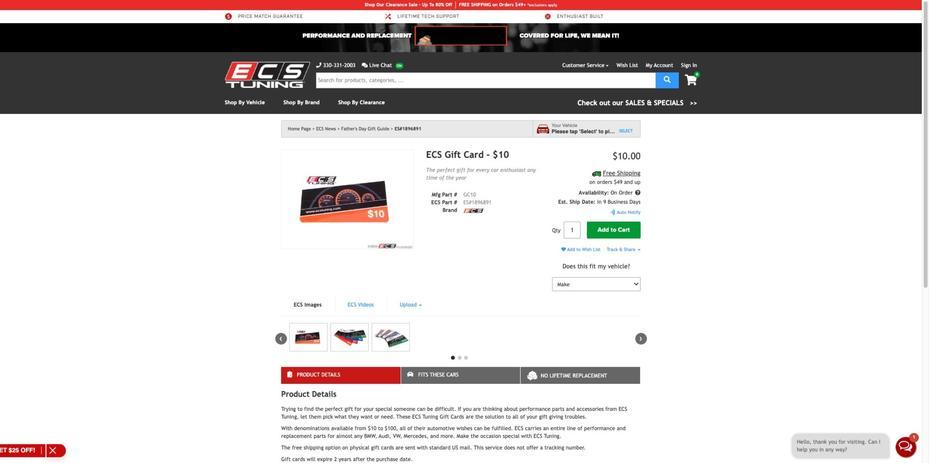 Task type: describe. For each thing, give the bounding box(es) containing it.
lifetime replacement program banner image
[[415, 26, 507, 46]]

ecs tuning image
[[225, 62, 310, 88]]

phone image
[[316, 63, 322, 68]]

Search text field
[[316, 73, 656, 88]]



Task type: vqa. For each thing, say whether or not it's contained in the screenshot.
Lifetime Replacement Program Banner image
yes



Task type: locate. For each thing, give the bounding box(es) containing it.
ecs gift cards image
[[464, 209, 484, 213]]

shopping cart image
[[685, 75, 697, 86]]

None text field
[[564, 222, 581, 239]]

es#1896891 - gc10 -  ecs gift card - $10 - the perfect gift for every car enthusiast any time of the year - ecs gift cards - audi bmw volkswagen mercedes benz mini porsche image
[[281, 150, 414, 250], [290, 324, 328, 352], [331, 324, 369, 352], [372, 324, 410, 352]]

free shipping image
[[593, 172, 602, 177]]

comments image
[[362, 63, 368, 68]]

heart image
[[561, 248, 566, 252]]

search image
[[664, 77, 671, 84]]

question circle image
[[635, 190, 641, 196]]



